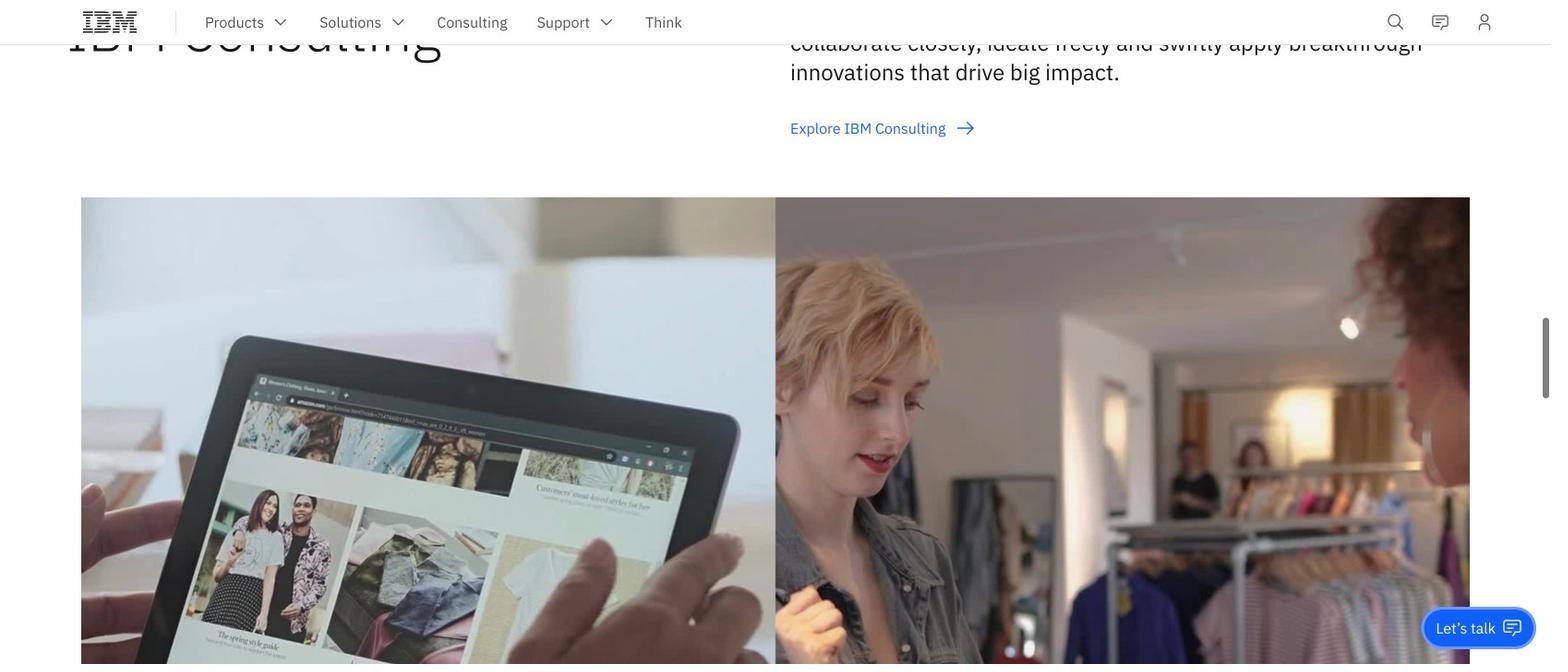 Task type: locate. For each thing, give the bounding box(es) containing it.
let's talk element
[[1436, 619, 1496, 639]]



Task type: vqa. For each thing, say whether or not it's contained in the screenshot.
"YOUR PRIVACY CHOICES" "element"
no



